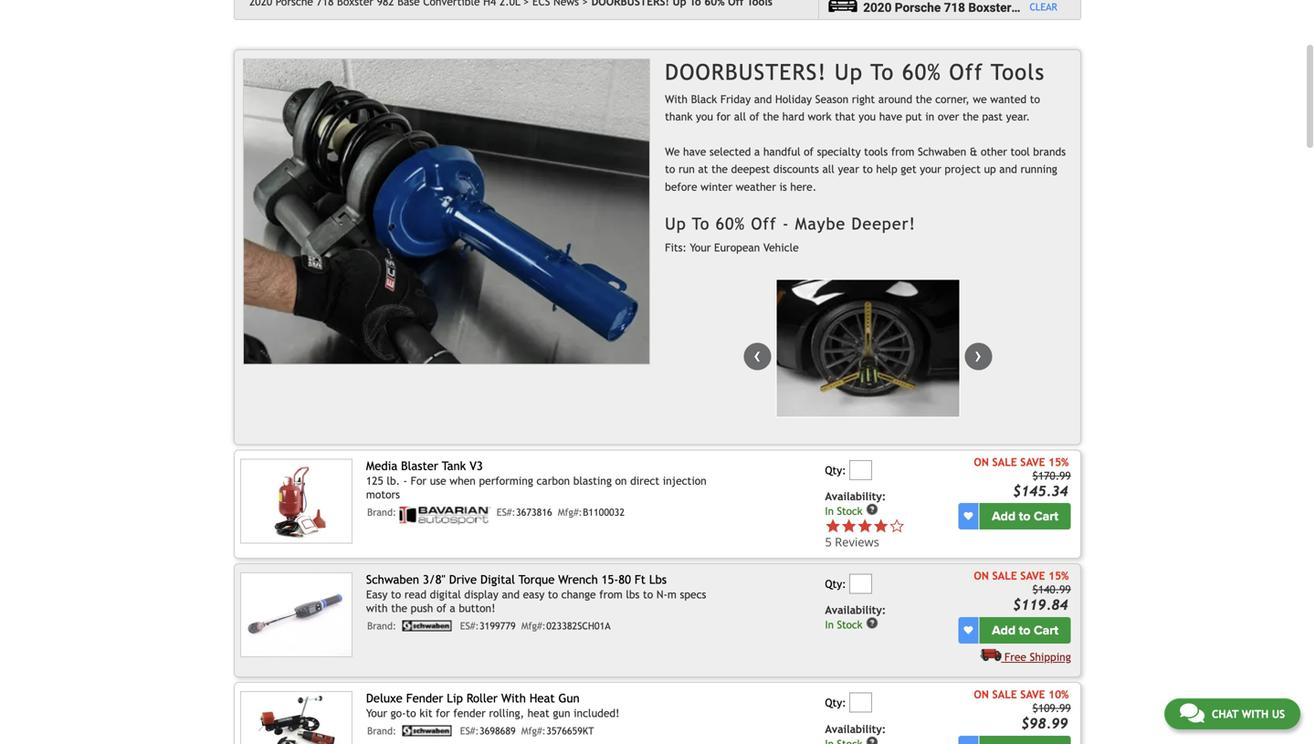 Task type: describe. For each thing, give the bounding box(es) containing it.
2020
[[863, 1, 892, 15]]

$140.99
[[1033, 583, 1071, 596]]

easy
[[366, 588, 388, 601]]

1 star image from the left
[[825, 518, 841, 534]]

1 question sign image from the top
[[866, 503, 879, 516]]

add to cart for $119.84
[[992, 623, 1059, 638]]

3 availability: from the top
[[825, 723, 886, 735]]

to inside up to 60% off - maybe deeper! fits: your european vehicle
[[692, 214, 710, 233]]

$170.99
[[1033, 470, 1071, 482]]

gun
[[553, 707, 570, 720]]

in for the 'question sign' image for $119.84
[[825, 619, 834, 631]]

›
[[975, 343, 982, 367]]

clear link
[[1030, 1, 1066, 14]]

2 star image from the left
[[841, 518, 857, 534]]

125
[[366, 474, 383, 487]]

1 vertical spatial mfg#:
[[521, 621, 546, 632]]

mfg#: for $98.99
[[521, 726, 546, 737]]

2 vertical spatial with
[[1242, 708, 1269, 721]]

work
[[808, 110, 832, 123]]

80
[[619, 573, 631, 587]]

add for $145.34
[[992, 509, 1016, 524]]

5 reviews
[[825, 534, 879, 550]]

included!
[[574, 707, 620, 720]]

wrench
[[558, 573, 598, 587]]

empty star image
[[889, 518, 905, 534]]

convertible
[[1070, 1, 1134, 15]]

tank
[[442, 459, 466, 473]]

the down we
[[963, 110, 979, 123]]

the inside the we have selected a handful of specialty tools from schwaben & other tool brands to run at the deepest discounts all year to help get your project up and running before winter weather is here.
[[712, 163, 728, 175]]

we
[[665, 145, 680, 158]]

motors
[[366, 488, 400, 501]]

1 vertical spatial lbs
[[626, 588, 640, 601]]

and inside the we have selected a handful of specialty tools from schwaben & other tool brands to run at the deepest discounts all year to help get your project up and running before winter weather is here.
[[999, 163, 1017, 175]]

sale for $98.99
[[992, 688, 1017, 701]]

b1100032
[[583, 507, 625, 518]]

specialty
[[817, 145, 861, 158]]

brand: for $98.99
[[367, 726, 396, 737]]

- inside media blaster tank v3 125 lb. - for use when performing carbon blasting on direct injection motors
[[403, 474, 407, 487]]

es#3673816 - b1100032 - media blaster tank v3 - 125 lb. - for use when performing carbon blasting on direct injection motors - bav auto tools - audi bmw volkswagen mercedes benz mini porsche image
[[240, 459, 353, 544]]

heat
[[530, 692, 555, 706]]

injection
[[663, 474, 707, 487]]

and inside with black friday and holiday season right around the corner, we wanted to thank you for all of the hard work that you have put in over the past year.
[[754, 93, 772, 105]]

to left run on the top right of page
[[665, 163, 675, 175]]

add to cart button for $145.34
[[979, 503, 1071, 530]]

n-
[[657, 588, 668, 601]]

media blaster tank v3 link
[[366, 459, 483, 473]]

1 vertical spatial es#:
[[460, 621, 479, 632]]

black
[[691, 93, 717, 105]]

bav auto tools - corporate logo image
[[400, 507, 491, 525]]

718
[[944, 1, 965, 15]]

schwaben - corporate logo image for $119.84
[[400, 621, 454, 632]]

holiday
[[775, 93, 812, 105]]

media blaster tank v3 125 lb. - for use when performing carbon blasting on direct injection motors
[[366, 459, 707, 501]]

save for $98.99
[[1020, 688, 1045, 701]]

3199779
[[480, 621, 516, 632]]

3576659kt
[[546, 726, 594, 737]]

schwaben inside schwaben 3/8" drive digital torque wrench 15-80 ft lbs easy to read digital display and easy to change from lbs to n-m specs with the push of a button!
[[366, 573, 419, 587]]

rolling,
[[489, 707, 524, 720]]

us
[[1272, 708, 1285, 721]]

digital
[[480, 573, 515, 587]]

chat
[[1212, 708, 1239, 721]]

media
[[366, 459, 398, 473]]

have inside the we have selected a handful of specialty tools from schwaben & other tool brands to run at the deepest discounts all year to help get your project up and running before winter weather is here.
[[683, 145, 706, 158]]

chat with us link
[[1164, 699, 1301, 730]]

put
[[906, 110, 922, 123]]

a inside schwaben 3/8" drive digital torque wrench 15-80 ft lbs easy to read digital display and easy to change from lbs to n-m specs with the push of a button!
[[450, 602, 456, 615]]

$109.99
[[1033, 702, 1071, 715]]

wanted
[[990, 93, 1027, 105]]

to left help
[[863, 163, 873, 175]]

the left hard in the right top of the page
[[763, 110, 779, 123]]

roller
[[467, 692, 498, 706]]

up to 60% off - maybe deeper! fits: your european vehicle
[[665, 214, 916, 254]]

2020 porsche 718 boxster 982 base convertible h4 2.0l
[[863, 1, 1181, 15]]

&
[[970, 145, 978, 158]]

stock for 3rd the 'question sign' image from the bottom of the page
[[837, 505, 863, 518]]

past
[[982, 110, 1003, 123]]

add to wish list image for $119.84
[[964, 626, 973, 635]]

lb.
[[387, 474, 400, 487]]

before
[[665, 180, 697, 193]]

on sale save 15% $170.99 $145.34
[[974, 456, 1071, 500]]

base
[[1039, 1, 1067, 15]]

fits:
[[665, 241, 687, 254]]

right
[[852, 93, 875, 105]]

lip
[[447, 692, 463, 706]]

brand: for $145.34
[[367, 507, 396, 518]]

discounts
[[773, 163, 819, 175]]

for inside 'deluxe fender lip roller with heat gun your go-to kit for fender rolling, heat gun included!'
[[436, 707, 450, 720]]

3673816
[[516, 507, 552, 518]]

1 availability: from the top
[[825, 490, 886, 503]]

deepest
[[731, 163, 770, 175]]

carbon
[[537, 474, 570, 487]]

cart for $145.34
[[1034, 509, 1059, 524]]

have inside with black friday and holiday season right around the corner, we wanted to thank you for all of the hard work that you have put in over the past year.
[[879, 110, 902, 123]]

on for $145.34
[[974, 456, 989, 469]]

running
[[1021, 163, 1057, 175]]

we
[[973, 93, 987, 105]]

is
[[780, 180, 787, 193]]

year
[[838, 163, 859, 175]]

to up free
[[1019, 623, 1031, 638]]

es#: for $98.99
[[460, 726, 479, 737]]

1 5 reviews link from the top
[[825, 518, 955, 550]]

blasting
[[573, 474, 612, 487]]

season
[[815, 93, 849, 105]]

button!
[[459, 602, 496, 615]]

easy
[[523, 588, 545, 601]]

gun
[[559, 692, 580, 706]]

vehicle
[[763, 241, 799, 254]]

to left "n-"
[[643, 588, 653, 601]]

to right the easy
[[548, 588, 558, 601]]

schwaben inside the we have selected a handful of specialty tools from schwaben & other tool brands to run at the deepest discounts all year to help get your project up and running before winter weather is here.
[[918, 145, 967, 158]]

sale for $145.34
[[992, 456, 1017, 469]]

60% inside up to 60% off - maybe deeper! fits: your european vehicle
[[716, 214, 745, 233]]

2.0l
[[1156, 1, 1181, 15]]

boxster
[[968, 1, 1011, 15]]

tools
[[991, 59, 1045, 85]]

m
[[668, 588, 677, 601]]

add to cart for $145.34
[[992, 509, 1059, 524]]

on sale save 15% $140.99 $119.84
[[974, 570, 1071, 613]]

1 horizontal spatial to
[[871, 59, 895, 85]]

clear
[[1030, 1, 1057, 13]]

5
[[825, 534, 832, 550]]

15-
[[602, 573, 619, 587]]

tools
[[864, 145, 888, 158]]

run
[[679, 163, 695, 175]]



Task type: locate. For each thing, give the bounding box(es) containing it.
shipping
[[1030, 651, 1071, 663]]

1 vertical spatial for
[[436, 707, 450, 720]]

availability:
[[825, 490, 886, 503], [825, 604, 886, 617], [825, 723, 886, 735]]

0 vertical spatial add to wish list image
[[964, 512, 973, 521]]

60%
[[902, 59, 942, 85], [716, 214, 745, 233]]

1 vertical spatial schwaben - corporate logo image
[[400, 726, 454, 737]]

v3
[[470, 459, 483, 473]]

2 horizontal spatial of
[[804, 145, 814, 158]]

0 horizontal spatial schwaben
[[366, 573, 419, 587]]

the
[[916, 93, 932, 105], [763, 110, 779, 123], [963, 110, 979, 123], [712, 163, 728, 175], [391, 602, 407, 615]]

on for $98.99
[[974, 688, 989, 701]]

a down digital
[[450, 602, 456, 615]]

- inside up to 60% off - maybe deeper! fits: your european vehicle
[[783, 214, 789, 233]]

0 horizontal spatial a
[[450, 602, 456, 615]]

2 add to cart from the top
[[992, 623, 1059, 638]]

0 vertical spatial availability: in stock
[[825, 490, 886, 518]]

save inside on sale save 15% $170.99 $145.34
[[1020, 456, 1045, 469]]

and down schwaben 3/8" drive digital torque wrench 15-80 ft lbs link
[[502, 588, 520, 601]]

2 5 reviews link from the top
[[825, 534, 905, 550]]

sale inside on sale save 15% $140.99 $119.84
[[992, 570, 1017, 582]]

all inside with black friday and holiday season right around the corner, we wanted to thank you for all of the hard work that you have put in over the past year.
[[734, 110, 746, 123]]

0 vertical spatial and
[[754, 93, 772, 105]]

sale inside on sale save 15% $170.99 $145.34
[[992, 456, 1017, 469]]

2 schwaben - corporate logo image from the top
[[400, 726, 454, 737]]

es#: down the button!
[[460, 621, 479, 632]]

brand: down go-
[[367, 726, 396, 737]]

of down digital
[[437, 602, 446, 615]]

around
[[878, 93, 912, 105]]

sale down free
[[992, 688, 1017, 701]]

1 vertical spatial to
[[692, 214, 710, 233]]

023382sch01a
[[546, 621, 611, 632]]

digital
[[430, 588, 461, 601]]

0 vertical spatial add to cart button
[[979, 503, 1071, 530]]

-
[[783, 214, 789, 233], [403, 474, 407, 487]]

on for $119.84
[[974, 570, 989, 582]]

2 horizontal spatial and
[[999, 163, 1017, 175]]

1 vertical spatial availability: in stock
[[825, 604, 886, 631]]

your down deluxe
[[366, 707, 387, 720]]

from inside the we have selected a handful of specialty tools from schwaben & other tool brands to run at the deepest discounts all year to help get your project up and running before winter weather is here.
[[891, 145, 915, 158]]

0 horizontal spatial lbs
[[626, 588, 640, 601]]

0 vertical spatial question sign image
[[866, 503, 879, 516]]

the down read
[[391, 602, 407, 615]]

3 brand: from the top
[[367, 726, 396, 737]]

0 vertical spatial es#:
[[497, 507, 515, 518]]

1 vertical spatial save
[[1020, 570, 1045, 582]]

your inside up to 60% off - maybe deeper! fits: your european vehicle
[[690, 241, 711, 254]]

star image right 5
[[841, 518, 857, 534]]

on inside on sale save 15% $140.99 $119.84
[[974, 570, 989, 582]]

drive
[[449, 573, 477, 587]]

save for $145.34
[[1020, 456, 1045, 469]]

2 save from the top
[[1020, 570, 1045, 582]]

0 vertical spatial on
[[974, 456, 989, 469]]

sale up $145.34
[[992, 456, 1017, 469]]

with inside 'deluxe fender lip roller with heat gun your go-to kit for fender rolling, heat gun included!'
[[501, 692, 526, 706]]

3 on from the top
[[974, 688, 989, 701]]

0 vertical spatial lbs
[[649, 573, 667, 587]]

schwaben 3/8" drive digital torque wrench 15-80 ft lbs link
[[366, 573, 667, 587]]

1 vertical spatial all
[[822, 163, 835, 175]]

add to cart button for $119.84
[[979, 617, 1071, 644]]

schwaben - corporate logo image
[[400, 621, 454, 632], [400, 726, 454, 737]]

1 horizontal spatial schwaben
[[918, 145, 967, 158]]

es#: left 3673816 on the left bottom
[[497, 507, 515, 518]]

the right the 'at'
[[712, 163, 728, 175]]

availability: in stock for 3rd the 'question sign' image from the bottom of the page
[[825, 490, 886, 518]]

1 vertical spatial from
[[599, 588, 623, 601]]

0 horizontal spatial -
[[403, 474, 407, 487]]

schwaben - corporate logo image for $98.99
[[400, 726, 454, 737]]

have down around
[[879, 110, 902, 123]]

on
[[974, 456, 989, 469], [974, 570, 989, 582], [974, 688, 989, 701]]

add to cart up free
[[992, 623, 1059, 638]]

› link
[[965, 343, 992, 371]]

2 cart from the top
[[1034, 623, 1059, 638]]

0 vertical spatial your
[[690, 241, 711, 254]]

with black friday and holiday season right around the corner, we wanted to thank you for all of the hard work that you have put in over the past year.
[[665, 93, 1040, 123]]

- up vehicle
[[783, 214, 789, 233]]

0 horizontal spatial you
[[696, 110, 713, 123]]

0 horizontal spatial your
[[366, 707, 387, 720]]

1 vertical spatial on
[[974, 570, 989, 582]]

0 vertical spatial brand:
[[367, 507, 396, 518]]

in down 5
[[825, 619, 834, 631]]

1 horizontal spatial all
[[822, 163, 835, 175]]

from inside schwaben 3/8" drive digital torque wrench 15-80 ft lbs easy to read digital display and easy to change from lbs to n-m specs with the push of a button!
[[599, 588, 623, 601]]

ft
[[635, 573, 646, 587]]

2 add to wish list image from the top
[[964, 626, 973, 635]]

2 vertical spatial of
[[437, 602, 446, 615]]

5 reviews link
[[825, 518, 955, 550], [825, 534, 905, 550]]

here.
[[790, 180, 817, 193]]

your inside 'deluxe fender lip roller with heat gun your go-to kit for fender rolling, heat gun included!'
[[366, 707, 387, 720]]

1 vertical spatial cart
[[1034, 623, 1059, 638]]

reviews
[[835, 534, 879, 550]]

2 stock from the top
[[837, 619, 863, 631]]

es#3698689 - 3576659kt - deluxe fender lip roller with heat gun  - your go-to kit for fender rolling, heat gun included! - schwaben - audi bmw volkswagen mercedes benz mini porsche image
[[240, 692, 353, 744]]

you down right
[[859, 110, 876, 123]]

es#: for $145.34
[[497, 507, 515, 518]]

that
[[835, 110, 855, 123]]

1 horizontal spatial have
[[879, 110, 902, 123]]

1 horizontal spatial -
[[783, 214, 789, 233]]

stock for the 'question sign' image for $119.84
[[837, 619, 863, 631]]

0 vertical spatial schwaben
[[918, 145, 967, 158]]

torque
[[519, 573, 555, 587]]

all inside the we have selected a handful of specialty tools from schwaben & other tool brands to run at the deepest discounts all year to help get your project up and running before winter weather is here.
[[822, 163, 835, 175]]

have up run on the top right of page
[[683, 145, 706, 158]]

15% inside on sale save 15% $140.99 $119.84
[[1049, 570, 1069, 582]]

1 save from the top
[[1020, 456, 1045, 469]]

and right friday at the right
[[754, 93, 772, 105]]

2 star image from the left
[[873, 518, 889, 534]]

2 availability: in stock from the top
[[825, 604, 886, 631]]

1 vertical spatial brand:
[[367, 621, 396, 632]]

to inside with black friday and holiday season right around the corner, we wanted to thank you for all of the hard work that you have put in over the past year.
[[1030, 93, 1040, 105]]

add to wish list image
[[964, 512, 973, 521], [964, 626, 973, 635]]

to inside 'deluxe fender lip roller with heat gun your go-to kit for fender rolling, heat gun included!'
[[406, 707, 416, 720]]

in
[[825, 505, 834, 518], [825, 619, 834, 631]]

sale up $119.84
[[992, 570, 1017, 582]]

lbs up "n-"
[[649, 573, 667, 587]]

a inside the we have selected a handful of specialty tools from schwaben & other tool brands to run at the deepest discounts all year to help get your project up and running before winter weather is here.
[[754, 145, 760, 158]]

1 vertical spatial sale
[[992, 570, 1017, 582]]

15% inside on sale save 15% $170.99 $145.34
[[1049, 456, 1069, 469]]

‹ link
[[744, 343, 771, 371]]

0 vertical spatial mfg#:
[[558, 507, 582, 518]]

up
[[984, 163, 996, 175]]

hard
[[782, 110, 805, 123]]

add to cart button
[[979, 503, 1071, 530], [979, 617, 1071, 644]]

2 vertical spatial qty:
[[825, 696, 846, 709]]

0 vertical spatial sale
[[992, 456, 1017, 469]]

add to cart down $145.34
[[992, 509, 1059, 524]]

save up $170.99
[[1020, 456, 1045, 469]]

add for $119.84
[[992, 623, 1016, 638]]

specs
[[680, 588, 706, 601]]

2 horizontal spatial with
[[1242, 708, 1269, 721]]

$98.99
[[1021, 716, 1068, 732]]

to right easy
[[391, 588, 401, 601]]

to left kit
[[406, 707, 416, 720]]

off up vehicle
[[751, 214, 777, 233]]

a up deepest
[[754, 145, 760, 158]]

other
[[981, 145, 1007, 158]]

2 vertical spatial question sign image
[[866, 736, 879, 744]]

1 stock from the top
[[837, 505, 863, 518]]

the inside schwaben 3/8" drive digital torque wrench 15-80 ft lbs easy to read digital display and easy to change from lbs to n-m specs with the push of a button!
[[391, 602, 407, 615]]

when
[[450, 474, 476, 487]]

1 add to cart from the top
[[992, 509, 1059, 524]]

in up 5
[[825, 505, 834, 518]]

1 horizontal spatial your
[[690, 241, 711, 254]]

to down winter
[[692, 214, 710, 233]]

1 horizontal spatial lbs
[[649, 573, 667, 587]]

1 star image from the left
[[857, 518, 873, 534]]

3 qty: from the top
[[825, 696, 846, 709]]

star image
[[825, 518, 841, 534], [841, 518, 857, 534]]

up
[[835, 59, 863, 85], [665, 214, 687, 233]]

1 vertical spatial qty:
[[825, 578, 846, 590]]

2 vertical spatial es#:
[[460, 726, 479, 737]]

2 in from the top
[[825, 619, 834, 631]]

go-
[[391, 707, 406, 720]]

mfg#: left b1100032
[[558, 507, 582, 518]]

cart for $119.84
[[1034, 623, 1059, 638]]

es#: 3199779 mfg#: 023382sch01a
[[460, 621, 611, 632]]

1 15% from the top
[[1049, 456, 1069, 469]]

save inside on sale save 10% $109.99 $98.99
[[1020, 688, 1045, 701]]

0 horizontal spatial from
[[599, 588, 623, 601]]

deeper!
[[852, 214, 916, 233]]

982
[[1015, 1, 1036, 15]]

of up discounts
[[804, 145, 814, 158]]

0 vertical spatial -
[[783, 214, 789, 233]]

deluxe fender lip roller with heat gun your go-to kit for fender rolling, heat gun included!
[[366, 692, 620, 720]]

and inside schwaben 3/8" drive digital torque wrench 15-80 ft lbs easy to read digital display and easy to change from lbs to n-m specs with the push of a button!
[[502, 588, 520, 601]]

h4
[[1137, 1, 1153, 15]]

1 vertical spatial add to cart button
[[979, 617, 1071, 644]]

1 vertical spatial with
[[501, 692, 526, 706]]

save inside on sale save 15% $140.99 $119.84
[[1020, 570, 1045, 582]]

for right kit
[[436, 707, 450, 720]]

star image left empty star icon
[[857, 518, 873, 534]]

0 horizontal spatial have
[[683, 145, 706, 158]]

1 add to wish list image from the top
[[964, 512, 973, 521]]

sale inside on sale save 10% $109.99 $98.99
[[992, 688, 1017, 701]]

a
[[754, 145, 760, 158], [450, 602, 456, 615]]

mfg#: down the easy
[[521, 621, 546, 632]]

availability: in stock up 'reviews'
[[825, 490, 886, 518]]

2 you from the left
[[859, 110, 876, 123]]

1 vertical spatial add
[[992, 623, 1016, 638]]

deluxe fender lip roller with heat gun link
[[366, 692, 580, 706]]

cart down $145.34
[[1034, 509, 1059, 524]]

es#: 3673816 mfg#: b1100032
[[497, 507, 625, 518]]

add up the free shipping icon
[[992, 623, 1016, 638]]

add to wish list image for $145.34
[[964, 512, 973, 521]]

1 vertical spatial add to wish list image
[[964, 626, 973, 635]]

off up we
[[949, 59, 984, 85]]

60% up around
[[902, 59, 942, 85]]

es#:
[[497, 507, 515, 518], [460, 621, 479, 632], [460, 726, 479, 737]]

with inside schwaben 3/8" drive digital torque wrench 15-80 ft lbs easy to read digital display and easy to change from lbs to n-m specs with the push of a button!
[[366, 602, 388, 615]]

up up the fits: on the top of page
[[665, 214, 687, 233]]

60% up the european
[[716, 214, 745, 233]]

question sign image for $98.99
[[866, 736, 879, 744]]

1 cart from the top
[[1034, 509, 1059, 524]]

2 vertical spatial and
[[502, 588, 520, 601]]

1 brand: from the top
[[367, 507, 396, 518]]

of down friday at the right
[[750, 110, 760, 123]]

the up in
[[916, 93, 932, 105]]

0 horizontal spatial off
[[751, 214, 777, 233]]

2 add to cart button from the top
[[979, 617, 1071, 644]]

your right the fits: on the top of page
[[690, 241, 711, 254]]

use
[[430, 474, 446, 487]]

porsche
[[895, 1, 941, 15]]

2 15% from the top
[[1049, 570, 1069, 582]]

to down $145.34
[[1019, 509, 1031, 524]]

es#3199779 - 023382sch01a - schwaben 3/8" drive digital torque wrench 15-80 ft lbs - easy to read digital display and easy to change from lbs to n-m specs with the push of a button! - schwaben - audi bmw volkswagen mercedes benz mini porsche image
[[240, 573, 353, 658]]

1 vertical spatial off
[[751, 214, 777, 233]]

cart down $119.84
[[1034, 623, 1059, 638]]

1 qty: from the top
[[825, 464, 846, 477]]

comments image
[[1180, 702, 1205, 724]]

doorbusters!
[[665, 59, 827, 85]]

2 sale from the top
[[992, 570, 1017, 582]]

0 horizontal spatial to
[[692, 214, 710, 233]]

performing
[[479, 474, 533, 487]]

$145.34
[[1013, 483, 1068, 500]]

in for 3rd the 'question sign' image from the bottom of the page
[[825, 505, 834, 518]]

None text field
[[850, 574, 872, 594], [850, 693, 872, 713], [850, 574, 872, 594], [850, 693, 872, 713]]

0 vertical spatial 60%
[[902, 59, 942, 85]]

schwaben up easy
[[366, 573, 419, 587]]

None text field
[[850, 460, 872, 480]]

heat
[[528, 707, 550, 720]]

kit
[[420, 707, 433, 720]]

1 vertical spatial of
[[804, 145, 814, 158]]

1 vertical spatial your
[[366, 707, 387, 720]]

15% up $140.99
[[1049, 570, 1069, 582]]

1 availability: in stock from the top
[[825, 490, 886, 518]]

fender
[[453, 707, 486, 720]]

3 save from the top
[[1020, 688, 1045, 701]]

on inside on sale save 10% $109.99 $98.99
[[974, 688, 989, 701]]

0 vertical spatial stock
[[837, 505, 863, 518]]

3 sale from the top
[[992, 688, 1017, 701]]

1 horizontal spatial 60%
[[902, 59, 942, 85]]

for inside with black friday and holiday season right around the corner, we wanted to thank you for all of the hard work that you have put in over the past year.
[[717, 110, 731, 123]]

0 vertical spatial qty:
[[825, 464, 846, 477]]

availability: in stock down 'reviews'
[[825, 604, 886, 631]]

of inside the we have selected a handful of specialty tools from schwaben & other tool brands to run at the deepest discounts all year to help get your project up and running before winter weather is here.
[[804, 145, 814, 158]]

corner,
[[935, 93, 970, 105]]

qty: for $145.34
[[825, 464, 846, 477]]

1 horizontal spatial of
[[750, 110, 760, 123]]

1 vertical spatial schwaben
[[366, 573, 419, 587]]

15% up $170.99
[[1049, 456, 1069, 469]]

weather
[[736, 180, 776, 193]]

1 horizontal spatial you
[[859, 110, 876, 123]]

1 vertical spatial -
[[403, 474, 407, 487]]

up up right
[[835, 59, 863, 85]]

of
[[750, 110, 760, 123], [804, 145, 814, 158], [437, 602, 446, 615]]

0 vertical spatial for
[[717, 110, 731, 123]]

es#: 3698689 mfg#: 3576659kt
[[460, 726, 594, 737]]

2 vertical spatial on
[[974, 688, 989, 701]]

maybe
[[795, 214, 846, 233]]

free
[[1005, 651, 1027, 663]]

mfg#: for $145.34
[[558, 507, 582, 518]]

0 horizontal spatial all
[[734, 110, 746, 123]]

3/8"
[[423, 573, 446, 587]]

0 vertical spatial to
[[871, 59, 895, 85]]

question sign image for $119.84
[[866, 617, 879, 630]]

sale for $119.84
[[992, 570, 1017, 582]]

star image right 5
[[873, 518, 889, 534]]

tool
[[1011, 145, 1030, 158]]

1 vertical spatial up
[[665, 214, 687, 233]]

1 vertical spatial and
[[999, 163, 1017, 175]]

chat with us
[[1212, 708, 1285, 721]]

star image left empty star icon
[[825, 518, 841, 534]]

1 you from the left
[[696, 110, 713, 123]]

project
[[945, 163, 981, 175]]

schwaben up your
[[918, 145, 967, 158]]

1 vertical spatial in
[[825, 619, 834, 631]]

all left year
[[822, 163, 835, 175]]

to up around
[[871, 59, 895, 85]]

1 add from the top
[[992, 509, 1016, 524]]

with up 'rolling,'
[[501, 692, 526, 706]]

0 horizontal spatial and
[[502, 588, 520, 601]]

of inside schwaben 3/8" drive digital torque wrench 15-80 ft lbs easy to read digital display and easy to change from lbs to n-m specs with the push of a button!
[[437, 602, 446, 615]]

- right lb.
[[403, 474, 407, 487]]

1 on from the top
[[974, 456, 989, 469]]

your
[[920, 163, 941, 175]]

with down easy
[[366, 602, 388, 615]]

0 vertical spatial a
[[754, 145, 760, 158]]

1 horizontal spatial a
[[754, 145, 760, 158]]

on inside on sale save 15% $170.99 $145.34
[[974, 456, 989, 469]]

add
[[992, 509, 1016, 524], [992, 623, 1016, 638]]

from up get at the right top
[[891, 145, 915, 158]]

save for $119.84
[[1020, 570, 1045, 582]]

star image
[[857, 518, 873, 534], [873, 518, 889, 534]]

2 question sign image from the top
[[866, 617, 879, 630]]

1 horizontal spatial from
[[891, 145, 915, 158]]

1 vertical spatial a
[[450, 602, 456, 615]]

1 vertical spatial question sign image
[[866, 617, 879, 630]]

save up $140.99
[[1020, 570, 1045, 582]]

brand: down easy
[[367, 621, 396, 632]]

stock up 5 reviews
[[837, 505, 863, 518]]

2 vertical spatial brand:
[[367, 726, 396, 737]]

0 vertical spatial from
[[891, 145, 915, 158]]

schwaben - corporate logo image down push
[[400, 621, 454, 632]]

qty: for $98.99
[[825, 696, 846, 709]]

to up year.
[[1030, 93, 1040, 105]]

2 availability: from the top
[[825, 604, 886, 617]]

question sign image
[[866, 503, 879, 516], [866, 617, 879, 630], [866, 736, 879, 744]]

3 question sign image from the top
[[866, 736, 879, 744]]

we have selected a handful of specialty tools from schwaben & other tool brands to run at the deepest discounts all year to help get your project up and running before winter weather is here.
[[665, 145, 1066, 193]]

over
[[938, 110, 959, 123]]

stock down 5 reviews
[[837, 619, 863, 631]]

15% for $119.84
[[1049, 570, 1069, 582]]

and right up
[[999, 163, 1017, 175]]

all down friday at the right
[[734, 110, 746, 123]]

schwaben
[[918, 145, 967, 158], [366, 573, 419, 587]]

lbs down ft
[[626, 588, 640, 601]]

1 horizontal spatial with
[[501, 692, 526, 706]]

you down black
[[696, 110, 713, 123]]

add down on sale save 15% $170.99 $145.34
[[992, 509, 1016, 524]]

save up $109.99
[[1020, 688, 1045, 701]]

0 vertical spatial save
[[1020, 456, 1045, 469]]

es#: down fender
[[460, 726, 479, 737]]

1 horizontal spatial and
[[754, 93, 772, 105]]

of inside with black friday and holiday season right around the corner, we wanted to thank you for all of the hard work that you have put in over the past year.
[[750, 110, 760, 123]]

free shipping image
[[980, 648, 1001, 661]]

for down friday at the right
[[717, 110, 731, 123]]

from down 15-
[[599, 588, 623, 601]]

0 vertical spatial of
[[750, 110, 760, 123]]

blaster
[[401, 459, 438, 473]]

1 vertical spatial availability:
[[825, 604, 886, 617]]

up inside up to 60% off - maybe deeper! fits: your european vehicle
[[665, 214, 687, 233]]

3698689
[[480, 726, 516, 737]]

add to cart button down $145.34
[[979, 503, 1071, 530]]

2 vertical spatial mfg#:
[[521, 726, 546, 737]]

off inside up to 60% off - maybe deeper! fits: your european vehicle
[[751, 214, 777, 233]]

selected
[[710, 145, 751, 158]]

0 vertical spatial add
[[992, 509, 1016, 524]]

0 vertical spatial up
[[835, 59, 863, 85]]

15% for $145.34
[[1049, 456, 1069, 469]]

0 vertical spatial availability:
[[825, 490, 886, 503]]

1 in from the top
[[825, 505, 834, 518]]

read
[[404, 588, 427, 601]]

2 brand: from the top
[[367, 621, 396, 632]]

2 on from the top
[[974, 570, 989, 582]]

handful
[[763, 145, 801, 158]]

0 vertical spatial in
[[825, 505, 834, 518]]

schwaben - corporate logo image down kit
[[400, 726, 454, 737]]

2 qty: from the top
[[825, 578, 846, 590]]

1 horizontal spatial up
[[835, 59, 863, 85]]

0 vertical spatial have
[[879, 110, 902, 123]]

2 add from the top
[[992, 623, 1016, 638]]

cart
[[1034, 509, 1059, 524], [1034, 623, 1059, 638]]

1 sale from the top
[[992, 456, 1017, 469]]

1 schwaben - corporate logo image from the top
[[400, 621, 454, 632]]

1 vertical spatial have
[[683, 145, 706, 158]]

‹
[[754, 343, 761, 367]]

brand: down motors
[[367, 507, 396, 518]]

with left us
[[1242, 708, 1269, 721]]

availability: in stock for the 'question sign' image for $119.84
[[825, 604, 886, 631]]

2 vertical spatial save
[[1020, 688, 1045, 701]]

brands
[[1033, 145, 1066, 158]]

mfg#: down heat
[[521, 726, 546, 737]]

add to cart button up free
[[979, 617, 1071, 644]]

1 add to cart button from the top
[[979, 503, 1071, 530]]

0 vertical spatial off
[[949, 59, 984, 85]]

1 vertical spatial add to cart
[[992, 623, 1059, 638]]

with
[[665, 93, 688, 105]]

help
[[876, 163, 897, 175]]



Task type: vqa. For each thing, say whether or not it's contained in the screenshot.
the rightmost '60%'
yes



